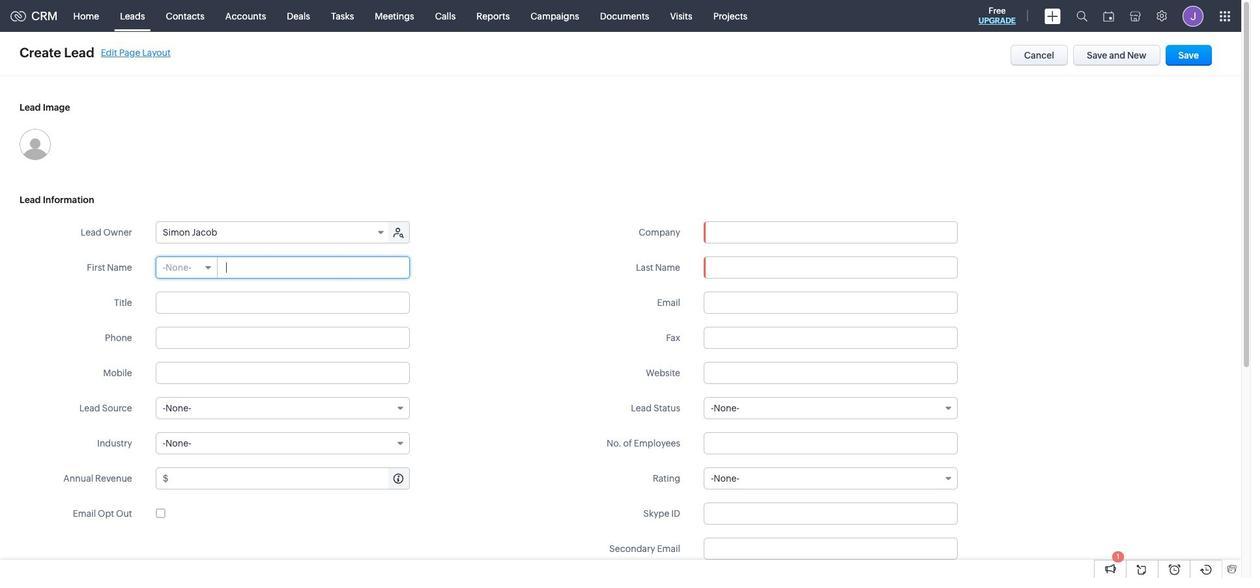 Task type: describe. For each thing, give the bounding box(es) containing it.
create menu element
[[1037, 0, 1069, 32]]

calendar image
[[1104, 11, 1115, 21]]

search image
[[1077, 10, 1088, 22]]

profile element
[[1176, 0, 1212, 32]]



Task type: locate. For each thing, give the bounding box(es) containing it.
image image
[[20, 129, 51, 160]]

create menu image
[[1045, 8, 1061, 24]]

None text field
[[704, 257, 958, 279], [218, 258, 409, 278], [156, 292, 410, 314], [704, 292, 958, 314], [156, 327, 410, 349], [704, 327, 958, 349], [704, 363, 958, 385], [704, 433, 958, 455], [171, 469, 409, 490], [704, 539, 958, 561], [704, 257, 958, 279], [218, 258, 409, 278], [156, 292, 410, 314], [704, 292, 958, 314], [156, 327, 410, 349], [704, 327, 958, 349], [704, 363, 958, 385], [704, 433, 958, 455], [171, 469, 409, 490], [704, 539, 958, 561]]

logo image
[[10, 11, 26, 21]]

None text field
[[705, 222, 958, 243], [156, 363, 410, 385], [704, 503, 958, 526], [705, 222, 958, 243], [156, 363, 410, 385], [704, 503, 958, 526]]

search element
[[1069, 0, 1096, 32]]

None field
[[156, 222, 390, 243], [705, 222, 958, 243], [156, 258, 218, 278], [156, 398, 410, 420], [704, 398, 958, 420], [156, 433, 410, 455], [704, 468, 958, 490], [156, 222, 390, 243], [705, 222, 958, 243], [156, 258, 218, 278], [156, 398, 410, 420], [704, 398, 958, 420], [156, 433, 410, 455], [704, 468, 958, 490]]

profile image
[[1183, 6, 1204, 26]]



Task type: vqa. For each thing, say whether or not it's contained in the screenshot.
first Refer CRM Videos from the bottom of the page
no



